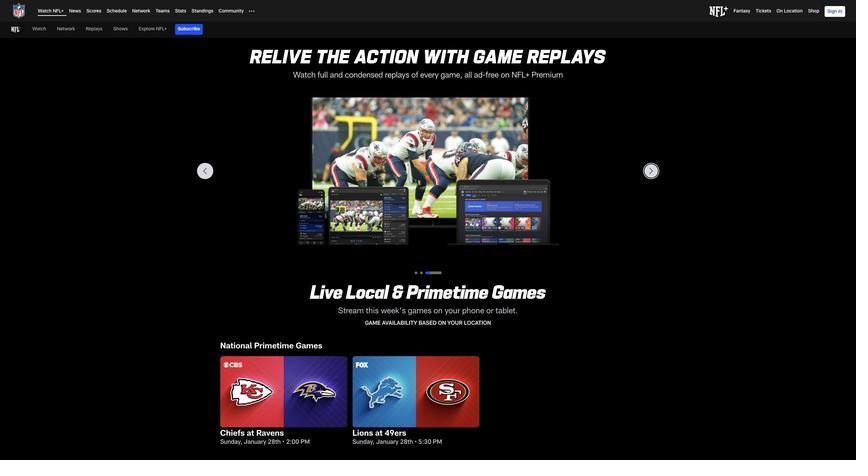 Task type: locate. For each thing, give the bounding box(es) containing it.
teams
[[156, 9, 170, 14]]

0 horizontal spatial pm
[[301, 440, 310, 446]]

watch inside 'link'
[[32, 27, 46, 32]]

game up free
[[474, 44, 523, 67]]

28th inside lions at 49ers sunday, january 28th • 5:30 pm
[[400, 440, 413, 446]]

availability
[[382, 321, 417, 327]]

game
[[474, 44, 523, 67], [365, 321, 381, 327]]

sunday,
[[220, 440, 242, 446], [353, 440, 375, 446]]

1 vertical spatial network link
[[54, 22, 78, 37]]

with
[[423, 44, 469, 67]]

navigation containing watch
[[0, 22, 856, 38]]

28th
[[268, 440, 281, 446], [400, 440, 413, 446]]

nfl+ left 'premium'
[[512, 72, 530, 80]]

1 at from the left
[[247, 430, 254, 438]]

0 horizontal spatial games
[[296, 343, 322, 351]]

2 pm from the left
[[433, 440, 442, 446]]

sunday, inside lions at 49ers sunday, january 28th • 5:30 pm
[[353, 440, 375, 446]]

28th down "ravens"
[[268, 440, 281, 446]]

your
[[445, 308, 460, 316]]

2 january from the left
[[376, 440, 399, 446]]

watch inside 3 / 3 group
[[293, 72, 316, 80]]

0 vertical spatial primetime
[[407, 280, 489, 302]]

replays
[[527, 44, 606, 67]]

game down this
[[365, 321, 381, 327]]

banner
[[0, 0, 856, 38]]

1 horizontal spatial 28th
[[400, 440, 413, 446]]

at right chiefs
[[247, 430, 254, 438]]

1 sunday, from the left
[[220, 440, 242, 446]]

2 sunday, from the left
[[353, 440, 375, 446]]

on location link
[[777, 9, 803, 14]]

tickets
[[756, 9, 771, 14]]

watch up watch 'link'
[[38, 9, 52, 14]]

2 vertical spatial watch
[[293, 72, 316, 80]]

news link
[[69, 9, 81, 14]]

on up on
[[434, 308, 443, 316]]

1 horizontal spatial •
[[415, 440, 417, 446]]

1 vertical spatial network
[[57, 27, 75, 32]]

watch for watch full and condensed replays of every game, all ad-free on nfl+ premium
[[293, 72, 316, 80]]

standings link
[[192, 9, 213, 14]]

0 horizontal spatial •
[[282, 440, 285, 446]]

ravens
[[256, 430, 284, 438]]

explore
[[139, 27, 155, 32]]

nfl+ left news link
[[53, 9, 64, 14]]

pm for chiefs at ravens
[[301, 440, 310, 446]]

• for 49ers
[[415, 440, 417, 446]]

network link down news
[[54, 22, 78, 37]]

1 vertical spatial nfl+
[[156, 27, 167, 32]]

1 january from the left
[[244, 440, 266, 446]]

sunday, inside chiefs at ravens sunday, january 28th • 2:00 pm
[[220, 440, 242, 446]]

• left 2:00 at the left bottom of page
[[282, 440, 285, 446]]

shows link
[[111, 22, 131, 37]]

sunday, for chiefs
[[220, 440, 242, 446]]

at inside chiefs at ravens sunday, january 28th • 2:00 pm
[[247, 430, 254, 438]]

games
[[408, 308, 432, 316]]

0 horizontal spatial network link
[[54, 22, 78, 37]]

sunday, down chiefs
[[220, 440, 242, 446]]

pm
[[301, 440, 310, 446], [433, 440, 442, 446]]

chiefs at ravens sunday, january 28th • 2:00 pm
[[220, 430, 310, 446]]

nfl+
[[53, 9, 64, 14], [156, 27, 167, 32], [512, 72, 530, 80]]

nfl+ right explore
[[156, 27, 167, 32]]

pm right 2:00 at the left bottom of page
[[301, 440, 310, 446]]

1 horizontal spatial network
[[132, 9, 150, 14]]

• for ravens
[[282, 440, 285, 446]]

28th down 49ers
[[400, 440, 413, 446]]

on
[[438, 321, 446, 327]]

primetime
[[407, 280, 489, 302], [254, 343, 294, 351]]

0 vertical spatial watch
[[38, 9, 52, 14]]

sign in button
[[825, 6, 846, 17]]

1 pm from the left
[[301, 440, 310, 446]]

at right lions
[[375, 430, 383, 438]]

watch left full
[[293, 72, 316, 80]]

0 horizontal spatial game
[[365, 321, 381, 327]]

nfl shield image
[[11, 3, 27, 19]]

0 vertical spatial nfl+
[[53, 9, 64, 14]]

1 • from the left
[[282, 440, 285, 446]]

game,
[[441, 72, 463, 80]]

1 vertical spatial game
[[365, 321, 381, 327]]

network link up explore
[[132, 9, 150, 14]]

shows
[[113, 27, 128, 32]]

1 28th from the left
[[268, 440, 281, 446]]

on
[[501, 72, 510, 80], [434, 308, 443, 316]]

1 horizontal spatial january
[[376, 440, 399, 446]]

0 vertical spatial game
[[474, 44, 523, 67]]

location
[[464, 321, 491, 327]]

game inside 3 / 3 group
[[474, 44, 523, 67]]

• inside lions at 49ers sunday, january 28th • 5:30 pm
[[415, 440, 417, 446]]

action
[[355, 44, 419, 67]]

on
[[777, 9, 783, 14]]

local
[[347, 280, 388, 302]]

at
[[247, 430, 254, 438], [375, 430, 383, 438]]

3 / 3 group
[[218, 44, 639, 245]]

nfl+ image
[[710, 6, 728, 17]]

1 vertical spatial games
[[296, 343, 322, 351]]

every
[[420, 72, 439, 80]]

1 horizontal spatial on
[[501, 72, 510, 80]]

mlp_mixedcontentcarousel_devices image
[[297, 97, 559, 245]]

•
[[282, 440, 285, 446], [415, 440, 417, 446]]

on right free
[[501, 72, 510, 80]]

pm right the 5:30
[[433, 440, 442, 446]]

nfl+ inside "link"
[[156, 27, 167, 32]]

0 horizontal spatial network
[[57, 27, 75, 32]]

network
[[132, 9, 150, 14], [57, 27, 75, 32]]

0 vertical spatial network
[[132, 9, 150, 14]]

sunday, down lions
[[353, 440, 375, 446]]

explore nfl+ link
[[136, 22, 170, 37]]

game availability based on your location
[[365, 321, 491, 327]]

1 horizontal spatial pm
[[433, 440, 442, 446]]

0 horizontal spatial january
[[244, 440, 266, 446]]

0 horizontal spatial 28th
[[268, 440, 281, 446]]

• inside chiefs at ravens sunday, january 28th • 2:00 pm
[[282, 440, 285, 446]]

28th for lions at 49ers
[[400, 440, 413, 446]]

sign
[[828, 9, 837, 14]]

1 horizontal spatial at
[[375, 430, 383, 438]]

based
[[419, 321, 437, 327]]

replays
[[86, 27, 103, 32]]

2 vertical spatial nfl+
[[512, 72, 530, 80]]

header element
[[310, 280, 546, 302]]

0 horizontal spatial primetime
[[254, 343, 294, 351]]

2 horizontal spatial nfl+
[[512, 72, 530, 80]]

watch nfl+ link
[[38, 9, 64, 14]]

january down "ravens"
[[244, 440, 266, 446]]

pm inside chiefs at ravens sunday, january 28th • 2:00 pm
[[301, 440, 310, 446]]

explore nfl+
[[139, 27, 167, 32]]

2 at from the left
[[375, 430, 383, 438]]

january for 49ers
[[376, 440, 399, 446]]

network down news
[[57, 27, 75, 32]]

0 horizontal spatial sunday,
[[220, 440, 242, 446]]

january inside lions at 49ers sunday, january 28th • 5:30 pm
[[376, 440, 399, 446]]

subscribe link
[[175, 24, 206, 35]]

1 horizontal spatial network link
[[132, 9, 150, 14]]

location
[[784, 9, 803, 14]]

1 vertical spatial on
[[434, 308, 443, 316]]

at inside lions at 49ers sunday, january 28th • 5:30 pm
[[375, 430, 383, 438]]

stats
[[175, 9, 186, 14]]

0 vertical spatial games
[[492, 280, 546, 302]]

at for lions
[[375, 430, 383, 438]]

1 horizontal spatial sunday,
[[353, 440, 375, 446]]

0 vertical spatial on
[[501, 72, 510, 80]]

0 horizontal spatial at
[[247, 430, 254, 438]]

sunday, for lions
[[353, 440, 375, 446]]

watch nfl+
[[38, 9, 64, 14]]

watch down the watch nfl+ link
[[32, 27, 46, 32]]

january inside chiefs at ravens sunday, january 28th • 2:00 pm
[[244, 440, 266, 446]]

0 horizontal spatial nfl+
[[53, 9, 64, 14]]

january down 49ers
[[376, 440, 399, 446]]

all
[[465, 72, 472, 80]]

network up explore
[[132, 9, 150, 14]]

49ers
[[385, 430, 406, 438]]

1 vertical spatial watch
[[32, 27, 46, 32]]

1 horizontal spatial game
[[474, 44, 523, 67]]

pm inside lions at 49ers sunday, january 28th • 5:30 pm
[[433, 440, 442, 446]]

2 28th from the left
[[400, 440, 413, 446]]

28th inside chiefs at ravens sunday, january 28th • 2:00 pm
[[268, 440, 281, 446]]

january
[[244, 440, 266, 446], [376, 440, 399, 446]]

january for ravens
[[244, 440, 266, 446]]

navigation
[[0, 22, 856, 38]]

community
[[219, 9, 244, 14]]

schedule
[[107, 9, 127, 14]]

shop
[[808, 9, 820, 14]]

nfl+ for explore nfl+
[[156, 27, 167, 32]]

watch
[[38, 9, 52, 14], [32, 27, 46, 32], [293, 72, 316, 80]]

• left the 5:30
[[415, 440, 417, 446]]

replays
[[385, 72, 409, 80]]

phone
[[462, 308, 484, 316]]

28th for chiefs at ravens
[[268, 440, 281, 446]]

network link
[[132, 9, 150, 14], [54, 22, 78, 37]]

2 • from the left
[[415, 440, 417, 446]]

games
[[492, 280, 546, 302], [296, 343, 322, 351]]

shop link
[[808, 9, 820, 14]]

1 horizontal spatial nfl+
[[156, 27, 167, 32]]

lions at 49ers sunday, january 28th • 5:30 pm
[[353, 430, 442, 446]]



Task type: describe. For each thing, give the bounding box(es) containing it.
1 horizontal spatial games
[[492, 280, 546, 302]]

2:00
[[286, 440, 299, 446]]

week's
[[381, 308, 406, 316]]

scores link
[[87, 9, 101, 14]]

the
[[316, 44, 350, 67]]

national
[[220, 343, 252, 351]]

national primetime games
[[220, 343, 322, 351]]

stats link
[[175, 9, 186, 14]]

0 vertical spatial network link
[[132, 9, 150, 14]]

scores
[[87, 9, 101, 14]]

fantasy link
[[734, 9, 751, 14]]

condensed
[[345, 72, 383, 80]]

this
[[366, 308, 379, 316]]

chiefs
[[220, 430, 245, 438]]

0 horizontal spatial on
[[434, 308, 443, 316]]

or
[[487, 308, 494, 316]]

at for chiefs
[[247, 430, 254, 438]]

ad-
[[474, 72, 486, 80]]

watch full and condensed replays of every game, all ad-free on nfl+ premium
[[293, 72, 563, 80]]

fantasy
[[734, 9, 751, 14]]

stream this week's games on your phone or tablet.
[[338, 308, 518, 316]]

your
[[448, 321, 463, 327]]

premium
[[532, 72, 563, 80]]

standings
[[192, 9, 213, 14]]

stream
[[338, 308, 364, 316]]

replays link
[[83, 22, 105, 37]]

community link
[[219, 9, 244, 14]]

1 horizontal spatial primetime
[[407, 280, 489, 302]]

watch for watch nfl+
[[38, 9, 52, 14]]

live
[[310, 280, 343, 302]]

watch link
[[32, 22, 49, 37]]

dots image
[[249, 8, 255, 14]]

5:30
[[419, 440, 431, 446]]

on inside 3 / 3 group
[[501, 72, 510, 80]]

and
[[330, 72, 343, 80]]

&
[[392, 280, 403, 302]]

in
[[839, 9, 843, 14]]

nfl+ for watch nfl+
[[53, 9, 64, 14]]

watch for watch
[[32, 27, 46, 32]]

full
[[318, 72, 328, 80]]

relive the action with game replays
[[250, 44, 606, 67]]

national primetime games heading
[[220, 343, 636, 351]]

network link inside navigation
[[54, 22, 78, 37]]

news
[[69, 9, 81, 14]]

on location
[[777, 9, 803, 14]]

teams link
[[156, 9, 170, 14]]

lions
[[353, 430, 373, 438]]

of
[[411, 72, 418, 80]]

sign in
[[828, 9, 843, 14]]

1 vertical spatial primetime
[[254, 343, 294, 351]]

secondary navigation logo image
[[11, 24, 22, 35]]

pm for lions at 49ers
[[433, 440, 442, 446]]

schedule link
[[107, 9, 127, 14]]

subscribe
[[178, 27, 200, 32]]

live local & primetime games
[[310, 280, 546, 302]]

banner containing watch nfl+
[[0, 0, 856, 38]]

relive
[[250, 44, 312, 67]]

tablet.
[[496, 308, 518, 316]]

tickets link
[[756, 9, 771, 14]]

nfl+ inside 3 / 3 group
[[512, 72, 530, 80]]

free
[[486, 72, 499, 80]]



Task type: vqa. For each thing, say whether or not it's contained in the screenshot.
Sf 49Ers Icon
no



